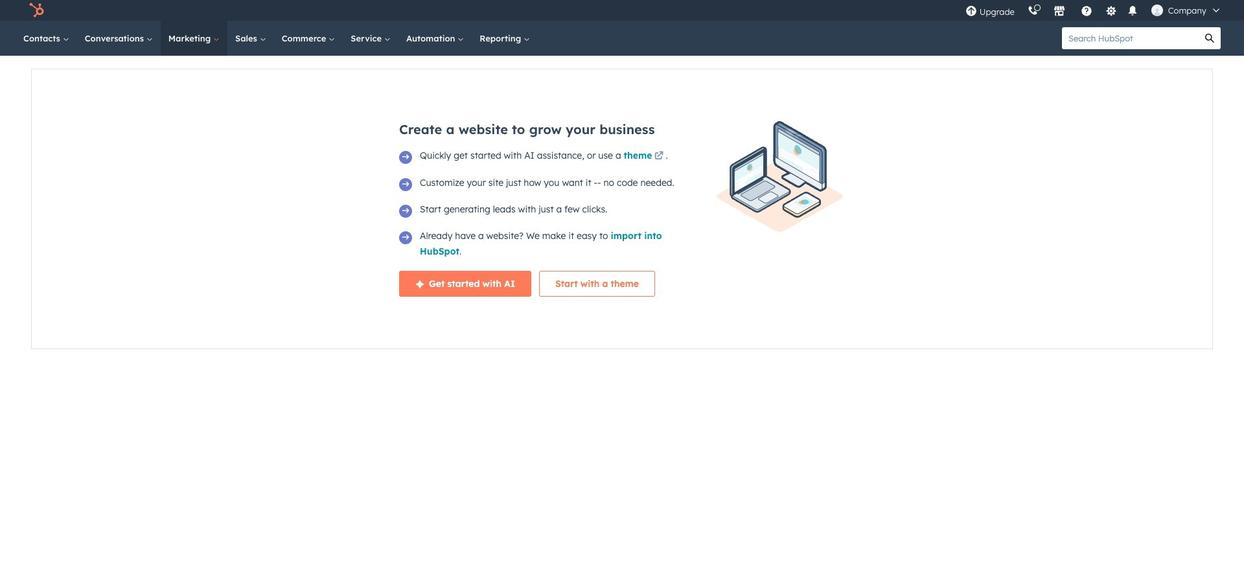 Task type: describe. For each thing, give the bounding box(es) containing it.
Search HubSpot search field
[[1063, 27, 1199, 49]]

link opens in a new window image
[[655, 149, 664, 165]]



Task type: vqa. For each thing, say whether or not it's contained in the screenshot.
menu at the right
yes



Task type: locate. For each thing, give the bounding box(es) containing it.
menu
[[959, 0, 1229, 21]]

marketplaces image
[[1054, 6, 1066, 18]]

link opens in a new window image
[[655, 152, 664, 161]]

jacob simon image
[[1152, 5, 1164, 16]]



